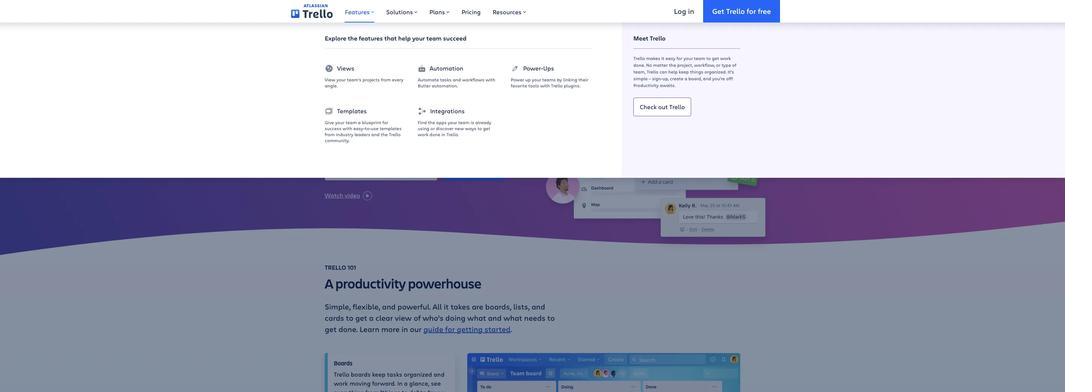 Task type: vqa. For each thing, say whether or not it's contained in the screenshot.
second Color: orange, title: none icon from the bottom of the page
no



Task type: locate. For each thing, give the bounding box(es) containing it.
and up see
[[434, 370, 445, 378]]

1 vertical spatial done.
[[339, 324, 358, 334]]

place—even
[[427, 128, 468, 138]]

help up create
[[669, 69, 678, 75]]

from left "every"
[[381, 77, 391, 83]]

or up organized.
[[717, 62, 721, 68]]

it right "all"
[[444, 302, 449, 312]]

0 horizontal spatial work
[[334, 379, 348, 387]]

an illustration showing different features of a trello board image
[[539, 48, 777, 258]]

keep down project,
[[679, 69, 689, 75]]

it inside the simple, flexible, and powerful. all it takes are boards, lists, and cards to get a clear view of who's doing what and what needs to get done. learn more in our
[[444, 302, 449, 312]]

the
[[348, 34, 358, 42], [669, 62, 677, 68], [428, 119, 435, 125], [392, 128, 404, 138], [381, 131, 388, 137]]

0 horizontal spatial what
[[468, 313, 486, 323]]

power-
[[524, 64, 544, 72]]

lists,
[[514, 302, 530, 312]]

find the apps your team is already using or discover new ways to get work done in trello.
[[418, 119, 492, 137]]

tools up success
[[325, 101, 364, 125]]

to-
[[365, 125, 371, 131]]

with left easy-
[[343, 125, 352, 131]]

keep inside 'boards trello boards keep tasks organized and work moving forward. in a glance, see everything from "things to do" to "a'
[[372, 370, 386, 378]]

see
[[431, 379, 441, 387]]

with inside automate tasks and workflows with butler automation.
[[486, 77, 496, 83]]

boards,
[[486, 302, 512, 312]]

0 horizontal spatial keep
[[372, 370, 386, 378]]

to right ways
[[478, 125, 482, 131]]

your up project,
[[684, 55, 693, 61]]

2 vertical spatial work
[[334, 379, 348, 387]]

takes
[[451, 302, 470, 312]]

powerhouse
[[408, 274, 482, 292]]

0 horizontal spatial or
[[431, 125, 435, 131]]

in left our
[[402, 324, 408, 334]]

your inside trello makes it easy for your team to get work done. no matter the project, workflow, or type of team, trello can help keep things organized. it's simple –  sign-up, create a board, and you're off! productivity awaits.
[[684, 55, 693, 61]]

give
[[325, 119, 334, 125]]

industry
[[336, 131, 354, 137]]

your inside "view your team's projects from every angle."
[[337, 77, 346, 83]]

our
[[410, 324, 422, 334]]

1 horizontal spatial of
[[733, 62, 737, 68]]

and inside 'give your team a blueprint for success with easy-to-use templates from industry leaders and the trello community.'
[[372, 131, 380, 137]]

from
[[381, 77, 391, 83], [325, 131, 335, 137], [366, 388, 379, 392]]

to
[[707, 55, 711, 61], [478, 125, 482, 131], [346, 313, 354, 323], [548, 313, 555, 323], [402, 388, 408, 392], [421, 388, 427, 392]]

plugins.
[[564, 83, 581, 89]]

tools right favorite
[[529, 83, 539, 89]]

work inside trello makes it easy for your team to get work done. no matter the project, workflow, or type of team, trello can help keep things organized. it's simple –  sign-up, create a board, and you're off! productivity awaits.
[[721, 55, 732, 61]]

0 horizontal spatial it
[[444, 302, 449, 312]]

if
[[470, 128, 474, 138]]

it's
[[728, 69, 735, 75]]

to up workflow,
[[707, 55, 711, 61]]

2 horizontal spatial with
[[541, 83, 550, 89]]

your down the already
[[476, 128, 492, 138]]

0 horizontal spatial from
[[325, 131, 335, 137]]

from down forward. in the left of the page
[[366, 388, 379, 392]]

trello.
[[447, 131, 459, 137]]

team
[[427, 34, 442, 42], [695, 55, 706, 61], [346, 119, 357, 125], [459, 119, 470, 125], [494, 128, 512, 138]]

tasks down automation
[[440, 77, 452, 83]]

for up project,
[[677, 55, 683, 61]]

1 vertical spatial work
[[418, 131, 429, 137]]

what down are
[[468, 313, 486, 323]]

done.
[[634, 62, 645, 68], [339, 324, 358, 334]]

0 horizontal spatial of
[[414, 313, 421, 323]]

matter
[[654, 62, 668, 68]]

your inside 'give your team a blueprint for success with easy-to-use templates from industry leaders and the trello community.'
[[335, 119, 345, 125]]

0 horizontal spatial with
[[343, 125, 352, 131]]

1 horizontal spatial or
[[717, 62, 721, 68]]

in right done
[[442, 131, 446, 137]]

0 vertical spatial of
[[733, 62, 737, 68]]

to inside find the apps your team is already using or discover new ways to get work done in trello.
[[478, 125, 482, 131]]

in inside the simple, flexible, and powerful. all it takes are boards, lists, and cards to get a clear view of who's doing what and what needs to get done. learn more in our
[[402, 324, 408, 334]]

automation.
[[432, 83, 458, 89]]

of
[[733, 62, 737, 68], [414, 313, 421, 323]]

team left "is"
[[459, 119, 470, 125]]

tasks,
[[325, 79, 370, 102]]

0 vertical spatial from
[[381, 77, 391, 83]]

2 horizontal spatial work
[[721, 55, 732, 61]]

it up matter
[[662, 55, 665, 61]]

everything inside trello brings all your tasks, teammates, and tools together keep everything in the same place—even if your team isn't.
[[344, 128, 382, 138]]

a right in
[[404, 379, 408, 387]]

1 horizontal spatial what
[[504, 313, 523, 323]]

1 vertical spatial of
[[414, 313, 421, 323]]

0 vertical spatial help
[[399, 34, 411, 42]]

and down organized.
[[704, 76, 712, 82]]

boards
[[351, 370, 371, 378]]

1 vertical spatial tools
[[325, 101, 364, 125]]

check out trello
[[640, 103, 685, 111]]

up,
[[663, 76, 669, 82]]

the left same
[[392, 128, 404, 138]]

0 vertical spatial keep
[[679, 69, 689, 75]]

0 vertical spatial it
[[662, 55, 665, 61]]

with left by
[[541, 83, 550, 89]]

from inside 'boards trello boards keep tasks organized and work moving forward. in a glance, see everything from "things to do" to "a'
[[366, 388, 379, 392]]

the right "use"
[[381, 131, 388, 137]]

features
[[345, 8, 370, 16]]

1 horizontal spatial it
[[662, 55, 665, 61]]

0 vertical spatial everything
[[344, 128, 382, 138]]

the right explore
[[348, 34, 358, 42]]

and
[[704, 76, 712, 82], [453, 77, 461, 83], [472, 79, 502, 102], [372, 131, 380, 137], [382, 302, 396, 312], [532, 302, 546, 312], [488, 313, 502, 323], [434, 370, 445, 378]]

can
[[660, 69, 668, 75]]

1 horizontal spatial work
[[418, 131, 429, 137]]

a left to-
[[358, 119, 361, 125]]

succeed
[[443, 34, 467, 42]]

get down cards
[[325, 324, 337, 334]]

or inside find the apps your team is already using or discover new ways to get work done in trello.
[[431, 125, 435, 131]]

give your team a blueprint for success with easy-to-use templates from industry leaders and the trello community.
[[325, 119, 402, 143]]

sign-
[[653, 76, 663, 82]]

1 vertical spatial or
[[431, 125, 435, 131]]

1 vertical spatial everything
[[334, 388, 364, 392]]

simple
[[634, 76, 648, 82]]

of inside trello makes it easy for your team to get work done. no matter the project, workflow, or type of team, trello can help keep things organized. it's simple –  sign-up, create a board, and you're off! productivity awaits.
[[733, 62, 737, 68]]

for
[[747, 6, 757, 16], [677, 55, 683, 61], [383, 119, 389, 125], [446, 324, 455, 334]]

from up the isn't.
[[325, 131, 335, 137]]

get up workflow,
[[713, 55, 720, 61]]

what up .
[[504, 313, 523, 323]]

with right workflows
[[486, 77, 496, 83]]

new
[[455, 125, 464, 131]]

view
[[395, 313, 412, 323]]

or inside trello makes it easy for your team to get work done. no matter the project, workflow, or type of team, trello can help keep things organized. it's simple –  sign-up, create a board, and you're off! productivity awaits.
[[717, 62, 721, 68]]

and up needs
[[532, 302, 546, 312]]

the right find
[[428, 119, 435, 125]]

1 vertical spatial keep
[[372, 370, 386, 378]]

views
[[337, 64, 355, 72]]

0 vertical spatial done.
[[634, 62, 645, 68]]

of up the it's
[[733, 62, 737, 68]]

project,
[[678, 62, 694, 68]]

a
[[685, 76, 688, 82], [358, 119, 361, 125], [369, 313, 374, 323], [404, 379, 408, 387]]

trello inside trello 101 a productivity powerhouse
[[325, 263, 346, 272]]

team down templates
[[346, 119, 357, 125]]

clear
[[376, 313, 393, 323]]

2 vertical spatial from
[[366, 388, 379, 392]]

in right "use"
[[384, 128, 390, 138]]

in inside trello brings all your tasks, teammates, and tools together keep everything in the same place—even if your team isn't.
[[384, 128, 390, 138]]

check out trello link
[[634, 98, 692, 116]]

team left succeed
[[427, 34, 442, 42]]

community.
[[325, 137, 350, 143]]

ways
[[465, 125, 477, 131]]

log in link
[[666, 0, 704, 23]]

of up our
[[414, 313, 421, 323]]

done. up team,
[[634, 62, 645, 68]]

or right using
[[431, 125, 435, 131]]

from inside 'give your team a blueprint for success with easy-to-use templates from industry leaders and the trello community.'
[[325, 131, 335, 137]]

1 horizontal spatial with
[[486, 77, 496, 83]]

resources
[[493, 8, 522, 16]]

the down easy
[[669, 62, 677, 68]]

1 vertical spatial help
[[669, 69, 678, 75]]

Email email field
[[325, 162, 438, 181]]

features
[[359, 34, 383, 42]]

same
[[406, 128, 426, 138]]

1 horizontal spatial from
[[366, 388, 379, 392]]

0 vertical spatial work
[[721, 55, 732, 61]]

work up type
[[721, 55, 732, 61]]

the inside 'give your team a blueprint for success with easy-to-use templates from industry leaders and the trello community.'
[[381, 131, 388, 137]]

your right view
[[337, 77, 346, 83]]

and right to-
[[372, 131, 380, 137]]

1 horizontal spatial tasks
[[440, 77, 452, 83]]

and inside 'boards trello boards keep tasks organized and work moving forward. in a glance, see everything from "things to do" to "a'
[[434, 370, 445, 378]]

favorite
[[511, 83, 528, 89]]

linking
[[564, 77, 578, 83]]

team right if
[[494, 128, 512, 138]]

work left done
[[418, 131, 429, 137]]

trello 101 a productivity powerhouse
[[325, 263, 482, 292]]

with inside power up your teams by linking their favorite tools with trello plugins.
[[541, 83, 550, 89]]

1 horizontal spatial tools
[[529, 83, 539, 89]]

2 horizontal spatial from
[[381, 77, 391, 83]]

your right apps on the left of page
[[448, 119, 458, 125]]

your right the give
[[335, 119, 345, 125]]

already
[[476, 119, 492, 125]]

help inside trello makes it easy for your team to get work done. no matter the project, workflow, or type of team, trello can help keep things organized. it's simple –  sign-up, create a board, and you're off! productivity awaits.
[[669, 69, 678, 75]]

productivity
[[336, 274, 406, 292]]

keep up forward. in the left of the page
[[372, 370, 386, 378]]

1 horizontal spatial help
[[669, 69, 678, 75]]

get
[[713, 55, 720, 61], [483, 125, 491, 131], [356, 313, 367, 323], [325, 324, 337, 334]]

0 vertical spatial tools
[[529, 83, 539, 89]]

work left moving
[[334, 379, 348, 387]]

atlassian trello image
[[291, 4, 333, 18]]

flexible,
[[353, 302, 380, 312]]

tools
[[529, 83, 539, 89], [325, 101, 364, 125]]

0 horizontal spatial tasks
[[387, 370, 403, 378]]

a left board,
[[685, 76, 688, 82]]

a
[[325, 274, 334, 292]]

0 horizontal spatial tools
[[325, 101, 364, 125]]

for right "use"
[[383, 119, 389, 125]]

help right that
[[399, 34, 411, 42]]

get trello for free link
[[704, 0, 781, 23]]

0 vertical spatial tasks
[[440, 77, 452, 83]]

done. down cards
[[339, 324, 358, 334]]

1 horizontal spatial done.
[[634, 62, 645, 68]]

trello inside 'boards trello boards keep tasks organized and work moving forward. in a glance, see everything from "things to do" to "a'
[[334, 370, 350, 378]]

do"
[[410, 388, 419, 392]]

1 vertical spatial it
[[444, 302, 449, 312]]

tasks up in
[[387, 370, 403, 378]]

1 horizontal spatial keep
[[679, 69, 689, 75]]

a up the "learn"
[[369, 313, 374, 323]]

team,
[[634, 69, 646, 75]]

1 vertical spatial tasks
[[387, 370, 403, 378]]

0 vertical spatial or
[[717, 62, 721, 68]]

team's
[[347, 77, 362, 83]]

and down automation
[[453, 77, 461, 83]]

teams
[[543, 77, 556, 83]]

board,
[[689, 76, 702, 82]]

get right "is"
[[483, 125, 491, 131]]

to down glance,
[[421, 388, 427, 392]]

and up the already
[[472, 79, 502, 102]]

your right up
[[532, 77, 542, 83]]

guide for getting started .
[[424, 324, 512, 334]]

or
[[717, 62, 721, 68], [431, 125, 435, 131]]

team up workflow,
[[695, 55, 706, 61]]

1 vertical spatial from
[[325, 131, 335, 137]]

a inside the simple, flexible, and powerful. all it takes are boards, lists, and cards to get a clear view of who's doing what and what needs to get done. learn more in our
[[369, 313, 374, 323]]

in
[[689, 6, 695, 16], [384, 128, 390, 138], [442, 131, 446, 137], [402, 324, 408, 334]]

0 horizontal spatial done.
[[339, 324, 358, 334]]



Task type: describe. For each thing, give the bounding box(es) containing it.
the inside trello makes it easy for your team to get work done. no matter the project, workflow, or type of team, trello can help keep things organized. it's simple –  sign-up, create a board, and you're off! productivity awaits.
[[669, 62, 677, 68]]

all
[[423, 56, 443, 80]]

to right cards
[[346, 313, 354, 323]]

in right log
[[689, 6, 695, 16]]

trello inside trello brings all your tasks, teammates, and tools together keep everything in the same place—even if your team isn't.
[[325, 56, 369, 80]]

discover
[[436, 125, 454, 131]]

get inside trello makes it easy for your team to get work done. no matter the project, workflow, or type of team, trello can help keep things organized. it's simple –  sign-up, create a board, and you're off! productivity awaits.
[[713, 55, 720, 61]]

done. inside the simple, flexible, and powerful. all it takes are boards, lists, and cards to get a clear view of who's doing what and what needs to get done. learn more in our
[[339, 324, 358, 334]]

boards
[[334, 359, 353, 367]]

a inside 'give your team a blueprint for success with easy-to-use templates from industry leaders and the trello community.'
[[358, 119, 361, 125]]

templates
[[337, 107, 367, 115]]

productivity
[[634, 82, 659, 88]]

for inside 'give your team a blueprint for success with easy-to-use templates from industry leaders and the trello community.'
[[383, 119, 389, 125]]

easy
[[666, 55, 676, 61]]

forward.
[[372, 379, 396, 387]]

find
[[418, 119, 427, 125]]

watch
[[325, 192, 343, 199]]

team inside find the apps your team is already using or discover new ways to get work done in trello.
[[459, 119, 470, 125]]

from inside "view your team's projects from every angle."
[[381, 77, 391, 83]]

tasks inside automate tasks and workflows with butler automation.
[[440, 77, 452, 83]]

pricing link
[[456, 0, 487, 23]]

moving
[[350, 379, 371, 387]]

101
[[348, 263, 356, 272]]

workflows
[[462, 77, 485, 83]]

blueprint
[[362, 119, 382, 125]]

plans
[[430, 8, 445, 16]]

team inside trello brings all your tasks, teammates, and tools together keep everything in the same place—even if your team isn't.
[[494, 128, 512, 138]]

teammates,
[[373, 79, 469, 102]]

apps
[[437, 119, 447, 125]]

learn
[[360, 324, 380, 334]]

organized
[[404, 370, 432, 378]]

–
[[649, 76, 651, 82]]

simple, flexible, and powerful. all it takes are boards, lists, and cards to get a clear view of who's doing what and what needs to get done. learn more in our
[[325, 302, 555, 334]]

the inside trello brings all your tasks, teammates, and tools together keep everything in the same place—even if your team isn't.
[[392, 128, 404, 138]]

trello makes it easy for your team to get work done. no matter the project, workflow, or type of team, trello can help keep things organized. it's simple –  sign-up, create a board, and you're off! productivity awaits.
[[634, 55, 737, 88]]

power up your teams by linking their favorite tools with trello plugins.
[[511, 77, 589, 89]]

easy-
[[354, 125, 365, 131]]

and up 'clear'
[[382, 302, 396, 312]]

by
[[557, 77, 562, 83]]

to down in
[[402, 388, 408, 392]]

and up started on the left bottom of page
[[488, 313, 502, 323]]

are
[[472, 302, 484, 312]]

done. inside trello makes it easy for your team to get work done. no matter the project, workflow, or type of team, trello can help keep things organized. it's simple –  sign-up, create a board, and you're off! productivity awaits.
[[634, 62, 645, 68]]

view your team's projects from every angle.
[[325, 77, 404, 89]]

and inside trello makes it easy for your team to get work done. no matter the project, workflow, or type of team, trello can help keep things organized. it's simple –  sign-up, create a board, and you're off! productivity awaits.
[[704, 76, 712, 82]]

explore
[[325, 34, 347, 42]]

your right that
[[413, 34, 425, 42]]

out
[[659, 103, 668, 111]]

team inside trello makes it easy for your team to get work done. no matter the project, workflow, or type of team, trello can help keep things organized. it's simple –  sign-up, create a board, and you're off! productivity awaits.
[[695, 55, 706, 61]]

pricing
[[462, 8, 481, 16]]

meet
[[634, 34, 649, 42]]

glance,
[[409, 379, 430, 387]]

to inside trello makes it easy for your team to get work done. no matter the project, workflow, or type of team, trello can help keep things organized. it's simple –  sign-up, create a board, and you're off! productivity awaits.
[[707, 55, 711, 61]]

your up automation.
[[446, 56, 481, 80]]

trello brings all your tasks, teammates, and tools together keep everything in the same place—even if your team isn't.
[[325, 56, 512, 149]]

tools inside power up your teams by linking their favorite tools with trello plugins.
[[529, 83, 539, 89]]

ups
[[544, 64, 555, 72]]

automate tasks and workflows with butler automation.
[[418, 77, 496, 89]]

angle.
[[325, 83, 338, 89]]

a inside trello makes it easy for your team to get work done. no matter the project, workflow, or type of team, trello can help keep things organized. it's simple –  sign-up, create a board, and you're off! productivity awaits.
[[685, 76, 688, 82]]

keep inside trello makes it easy for your team to get work done. no matter the project, workflow, or type of team, trello can help keep things organized. it's simple –  sign-up, create a board, and you're off! productivity awaits.
[[679, 69, 689, 75]]

templates
[[380, 125, 402, 131]]

cards
[[325, 313, 344, 323]]

for left free
[[747, 6, 757, 16]]

type
[[722, 62, 732, 68]]

butler
[[418, 83, 431, 89]]

work inside find the apps your team is already using or discover new ways to get work done in trello.
[[418, 131, 429, 137]]

more
[[382, 324, 400, 334]]

features button
[[339, 0, 381, 23]]

power
[[511, 77, 525, 83]]

integrations
[[430, 107, 465, 115]]

a inside 'boards trello boards keep tasks organized and work moving forward. in a glance, see everything from "things to do" to "a'
[[404, 379, 408, 387]]

powerful.
[[398, 302, 431, 312]]

solutions button
[[381, 0, 424, 23]]

done
[[430, 131, 441, 137]]

solutions
[[387, 8, 413, 16]]

trello inside power up your teams by linking their favorite tools with trello plugins.
[[551, 83, 563, 89]]

check
[[640, 103, 657, 111]]

resources button
[[487, 0, 532, 23]]

keep
[[325, 128, 342, 138]]

of inside the simple, flexible, and powerful. all it takes are boards, lists, and cards to get a clear view of who's doing what and what needs to get done. learn more in our
[[414, 313, 421, 323]]

plans button
[[424, 0, 456, 23]]

trello inside 'give your team a blueprint for success with easy-to-use templates from industry leaders and the trello community.'
[[389, 131, 401, 137]]

tasks inside 'boards trello boards keep tasks organized and work moving forward. in a glance, see everything from "things to do" to "a'
[[387, 370, 403, 378]]

to right needs
[[548, 313, 555, 323]]

with inside 'give your team a blueprint for success with easy-to-use templates from industry leaders and the trello community.'
[[343, 125, 352, 131]]

together
[[367, 101, 435, 125]]

no
[[647, 62, 652, 68]]

isn't.
[[325, 139, 341, 149]]

"things
[[380, 388, 401, 392]]

doing
[[446, 313, 466, 323]]

their
[[579, 77, 589, 83]]

for inside trello makes it easy for your team to get work done. no matter the project, workflow, or type of team, trello can help keep things organized. it's simple –  sign-up, create a board, and you're off! productivity awaits.
[[677, 55, 683, 61]]

it inside trello makes it easy for your team to get work done. no matter the project, workflow, or type of team, trello can help keep things organized. it's simple –  sign-up, create a board, and you're off! productivity awaits.
[[662, 55, 665, 61]]

work inside 'boards trello boards keep tasks organized and work moving forward. in a glance, see everything from "things to do" to "a'
[[334, 379, 348, 387]]

get down flexible, at the bottom left of page
[[356, 313, 367, 323]]

get inside find the apps your team is already using or discover new ways to get work done in trello.
[[483, 125, 491, 131]]

team inside 'give your team a blueprint for success with easy-to-use templates from industry leaders and the trello community.'
[[346, 119, 357, 125]]

and inside trello brings all your tasks, teammates, and tools together keep everything in the same place—even if your team isn't.
[[472, 79, 502, 102]]

is
[[471, 119, 475, 125]]

tools inside trello brings all your tasks, teammates, and tools together keep everything in the same place—even if your team isn't.
[[325, 101, 364, 125]]

1 what from the left
[[468, 313, 486, 323]]

explore the features that help your team succeed
[[325, 34, 467, 42]]

that
[[385, 34, 397, 42]]

in inside find the apps your team is already using or discover new ways to get work done in trello.
[[442, 131, 446, 137]]

get
[[713, 6, 725, 16]]

and inside automate tasks and workflows with butler automation.
[[453, 77, 461, 83]]

for down doing
[[446, 324, 455, 334]]

you're
[[713, 76, 726, 82]]

boards trello boards keep tasks organized and work moving forward. in a glance, see everything from "things to do" to "a
[[334, 359, 445, 392]]

guide for getting started link
[[424, 324, 511, 334]]

up
[[526, 77, 531, 83]]

projects
[[363, 77, 380, 83]]

off!
[[727, 76, 734, 82]]

2 what from the left
[[504, 313, 523, 323]]

everything inside 'boards trello boards keep tasks organized and work moving forward. in a glance, see everything from "things to do" to "a'
[[334, 388, 364, 392]]

get trello for free
[[713, 6, 772, 16]]

your inside find the apps your team is already using or discover new ways to get work done in trello.
[[448, 119, 458, 125]]

the inside find the apps your team is already using or discover new ways to get work done in trello.
[[428, 119, 435, 125]]

leaders
[[355, 131, 371, 137]]

power-ups
[[524, 64, 555, 72]]

who's
[[423, 313, 444, 323]]

your inside power up your teams by linking their favorite tools with trello plugins.
[[532, 77, 542, 83]]

0 horizontal spatial help
[[399, 34, 411, 42]]

success
[[325, 125, 342, 131]]

video
[[345, 192, 360, 199]]

getting
[[457, 324, 483, 334]]

.
[[511, 324, 512, 334]]



